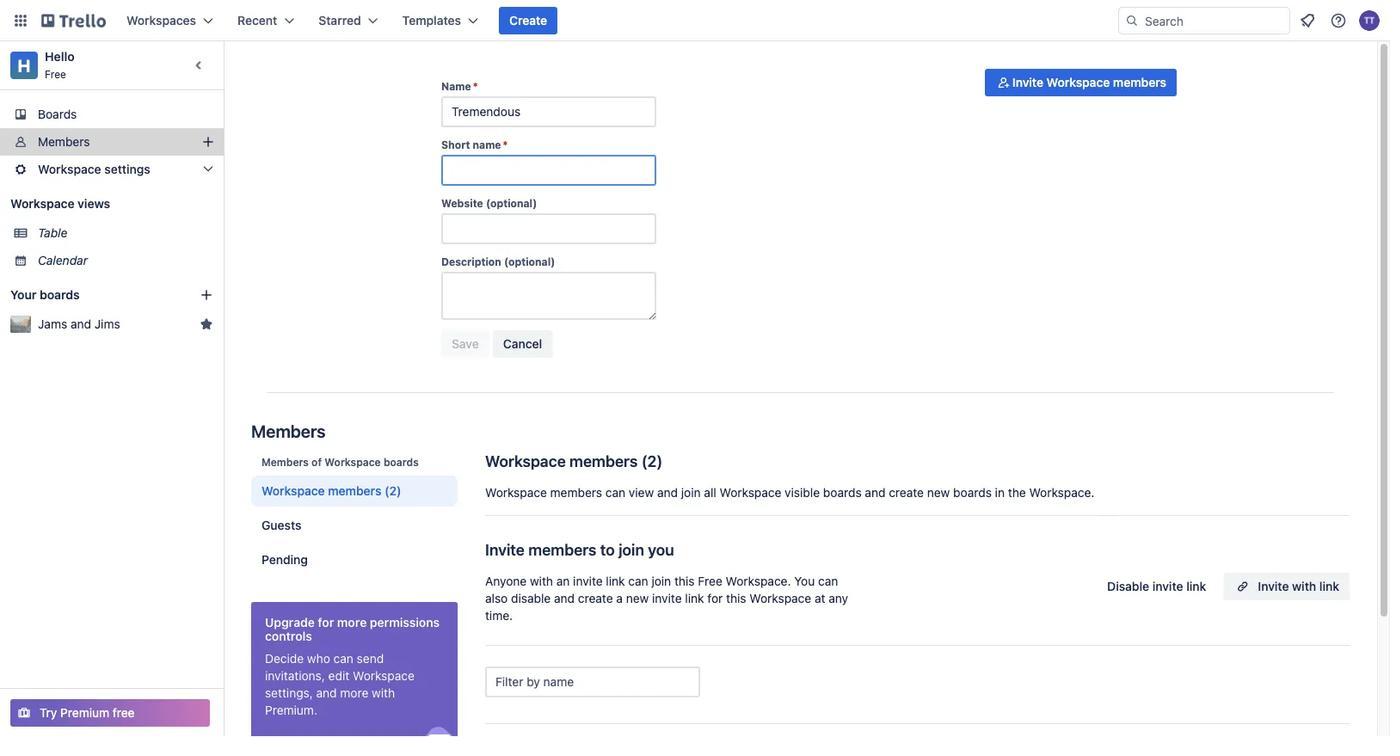 Task type: locate. For each thing, give the bounding box(es) containing it.
disable
[[1108, 580, 1150, 594]]

send
[[357, 652, 384, 666]]

0 vertical spatial members
[[38, 135, 90, 149]]

your boards with 1 items element
[[10, 285, 174, 305]]

hello
[[45, 49, 75, 64]]

disable
[[511, 592, 551, 606]]

join left all
[[681, 486, 701, 500]]

join
[[681, 486, 701, 500], [619, 540, 645, 559], [652, 574, 671, 589]]

workspace members down of
[[262, 484, 382, 498]]

members
[[38, 135, 90, 149], [251, 421, 326, 441], [262, 456, 309, 468]]

boards left in at the right bottom
[[954, 486, 992, 500]]

0 vertical spatial free
[[45, 68, 66, 80]]

1 vertical spatial join
[[619, 540, 645, 559]]

invite with link button
[[1224, 573, 1350, 601]]

guests link
[[251, 510, 458, 541]]

1 vertical spatial new
[[626, 592, 649, 606]]

short name *
[[441, 139, 508, 151]]

link
[[606, 574, 625, 589], [1187, 580, 1207, 594], [1320, 580, 1340, 594], [685, 592, 704, 606]]

open information menu image
[[1330, 12, 1348, 29]]

jams and jims
[[38, 317, 120, 331]]

more up send
[[337, 616, 367, 630]]

0 horizontal spatial this
[[675, 574, 695, 589]]

2 horizontal spatial invite
[[1258, 580, 1289, 594]]

0 vertical spatial for
[[708, 592, 723, 606]]

workspace views
[[10, 197, 110, 211]]

free inside the "anyone with an invite link can join this free workspace. you can also disable and create a new invite link for this workspace at any time."
[[698, 574, 723, 589]]

join right to
[[619, 540, 645, 559]]

1 vertical spatial more
[[340, 686, 369, 700]]

save button
[[441, 330, 489, 358]]

guests
[[262, 518, 302, 533]]

None text field
[[441, 213, 657, 244], [441, 272, 657, 320], [441, 213, 657, 244], [441, 272, 657, 320]]

workspace. left you
[[726, 574, 791, 589]]

settings,
[[265, 686, 313, 700]]

0 horizontal spatial *
[[473, 80, 478, 92]]

edit
[[328, 669, 350, 683]]

members of workspace boards
[[262, 456, 419, 468]]

1 horizontal spatial create
[[889, 486, 924, 500]]

recent button
[[227, 7, 305, 34]]

terry turtle (terryturtle) image
[[1360, 10, 1380, 31]]

1 horizontal spatial workspace members
[[485, 452, 638, 470]]

website (optional)
[[441, 197, 537, 209]]

new
[[927, 486, 950, 500], [626, 592, 649, 606]]

1 horizontal spatial for
[[708, 592, 723, 606]]

a
[[616, 592, 623, 606]]

0 horizontal spatial create
[[578, 592, 613, 606]]

0 vertical spatial more
[[337, 616, 367, 630]]

(
[[642, 452, 648, 470]]

any
[[829, 592, 849, 606]]

2 horizontal spatial invite
[[1153, 580, 1184, 594]]

members link
[[0, 128, 224, 156]]

0 horizontal spatial for
[[318, 616, 334, 630]]

invite workspace members button
[[985, 69, 1177, 96]]

and down an
[[554, 592, 575, 606]]

members down boards
[[38, 135, 90, 149]]

primary element
[[0, 0, 1391, 41]]

decide
[[265, 652, 304, 666]]

0 horizontal spatial invite
[[485, 540, 525, 559]]

0 vertical spatial invite
[[1013, 75, 1044, 89]]

boards
[[40, 288, 80, 302], [384, 456, 419, 468], [823, 486, 862, 500], [954, 486, 992, 500]]

invitations,
[[265, 669, 325, 683]]

(optional) right website
[[486, 197, 537, 209]]

1 horizontal spatial workspace.
[[1030, 486, 1095, 500]]

name *
[[441, 80, 478, 92]]

0 horizontal spatial join
[[619, 540, 645, 559]]

back to home image
[[41, 7, 106, 34]]

workspace navigation collapse icon image
[[188, 53, 212, 77]]

with
[[530, 574, 553, 589], [1293, 580, 1317, 594], [372, 686, 395, 700]]

in
[[995, 486, 1005, 500]]

can down you
[[629, 574, 649, 589]]

invite
[[573, 574, 603, 589], [1153, 580, 1184, 594], [652, 592, 682, 606]]

with inside the "anyone with an invite link can join this free workspace. you can also disable and create a new invite link for this workspace at any time."
[[530, 574, 553, 589]]

more down edit
[[340, 686, 369, 700]]

1 vertical spatial free
[[698, 574, 723, 589]]

2 horizontal spatial with
[[1293, 580, 1317, 594]]

(optional) right description
[[504, 256, 555, 268]]

for inside upgrade for more permissions controls decide who can send invitations, edit workspace settings, and more with premium.
[[318, 616, 334, 630]]

members up of
[[251, 421, 326, 441]]

starred button
[[308, 7, 389, 34]]

the
[[1008, 486, 1026, 500]]

with inside button
[[1293, 580, 1317, 594]]

cancel
[[503, 337, 542, 351]]

0 vertical spatial join
[[681, 486, 701, 500]]

members
[[1113, 75, 1167, 89], [570, 452, 638, 470], [328, 484, 382, 498], [550, 486, 602, 500], [529, 540, 597, 559]]

2 horizontal spatial join
[[681, 486, 701, 500]]

0 vertical spatial create
[[889, 486, 924, 500]]

workspace members can view and join all workspace visible boards and create new boards in the workspace.
[[485, 486, 1095, 500]]

2 vertical spatial join
[[652, 574, 671, 589]]

to
[[600, 540, 615, 559]]

1 horizontal spatial invite
[[1013, 75, 1044, 89]]

pending link
[[251, 545, 458, 576]]

can up edit
[[334, 652, 354, 666]]

more
[[337, 616, 367, 630], [340, 686, 369, 700]]

join down you
[[652, 574, 671, 589]]

members down search icon at top
[[1113, 75, 1167, 89]]

name
[[473, 139, 501, 151]]

and
[[71, 317, 91, 331], [657, 486, 678, 500], [865, 486, 886, 500], [554, 592, 575, 606], [316, 686, 337, 700]]

1 vertical spatial invite
[[485, 540, 525, 559]]

templates
[[402, 13, 461, 28]]

* right "name"
[[503, 139, 508, 151]]

1 vertical spatial create
[[578, 592, 613, 606]]

0 vertical spatial new
[[927, 486, 950, 500]]

premium
[[60, 706, 109, 720]]

can
[[606, 486, 626, 500], [629, 574, 649, 589], [818, 574, 838, 589], [334, 652, 354, 666]]

0 horizontal spatial workspace members
[[262, 484, 382, 498]]

you
[[794, 574, 815, 589]]

try premium free button
[[10, 700, 210, 727]]

1 vertical spatial workspace.
[[726, 574, 791, 589]]

None text field
[[441, 96, 657, 127], [441, 155, 657, 186], [441, 96, 657, 127], [441, 155, 657, 186]]

* right name
[[473, 80, 478, 92]]

for inside the "anyone with an invite link can join this free workspace. you can also disable and create a new invite link for this workspace at any time."
[[708, 592, 723, 606]]

new right the a
[[626, 592, 649, 606]]

short
[[441, 139, 470, 151]]

and right view
[[657, 486, 678, 500]]

1 horizontal spatial this
[[726, 592, 747, 606]]

free
[[45, 68, 66, 80], [698, 574, 723, 589]]

(optional) for description (optional)
[[504, 256, 555, 268]]

members left of
[[262, 456, 309, 468]]

website
[[441, 197, 483, 209]]

can left view
[[606, 486, 626, 500]]

description
[[441, 256, 502, 268]]

0 vertical spatial (optional)
[[486, 197, 537, 209]]

0 vertical spatial this
[[675, 574, 695, 589]]

this
[[675, 574, 695, 589], [726, 592, 747, 606]]

description (optional)
[[441, 256, 555, 268]]

workspace. right the
[[1030, 486, 1095, 500]]

boards
[[38, 107, 77, 121]]

1 horizontal spatial join
[[652, 574, 671, 589]]

new left in at the right bottom
[[927, 486, 950, 500]]

can inside upgrade for more permissions controls decide who can send invitations, edit workspace settings, and more with premium.
[[334, 652, 354, 666]]

who
[[307, 652, 330, 666]]

1 horizontal spatial free
[[698, 574, 723, 589]]

1 vertical spatial members
[[251, 421, 326, 441]]

1 horizontal spatial with
[[530, 574, 553, 589]]

2 vertical spatial members
[[262, 456, 309, 468]]

anyone
[[485, 574, 527, 589]]

hello free
[[45, 49, 75, 80]]

1 horizontal spatial new
[[927, 486, 950, 500]]

and down edit
[[316, 686, 337, 700]]

invite for invite workspace members
[[1013, 75, 1044, 89]]

0 horizontal spatial with
[[372, 686, 395, 700]]

invite right disable
[[1153, 580, 1184, 594]]

free inside hello free
[[45, 68, 66, 80]]

members up an
[[529, 540, 597, 559]]

boards up jams
[[40, 288, 80, 302]]

starred icon image
[[200, 318, 213, 331]]

invite right an
[[573, 574, 603, 589]]

workspace members
[[485, 452, 638, 470], [262, 484, 382, 498]]

0 horizontal spatial new
[[626, 592, 649, 606]]

create
[[509, 13, 547, 28]]

1 vertical spatial for
[[318, 616, 334, 630]]

2 vertical spatial invite
[[1258, 580, 1289, 594]]

*
[[473, 80, 478, 92], [503, 139, 508, 151]]

Search field
[[1139, 8, 1290, 34]]

1 vertical spatial this
[[726, 592, 747, 606]]

can up at
[[818, 574, 838, 589]]

jams and jims link
[[38, 316, 193, 333]]

0 horizontal spatial workspace.
[[726, 574, 791, 589]]

views
[[78, 197, 110, 211]]

1 vertical spatial (optional)
[[504, 256, 555, 268]]

permissions
[[370, 616, 440, 630]]

workspace members left (
[[485, 452, 638, 470]]

with for anyone
[[530, 574, 553, 589]]

create
[[889, 486, 924, 500], [578, 592, 613, 606]]

1 horizontal spatial *
[[503, 139, 508, 151]]

you
[[648, 540, 674, 559]]

visible
[[785, 486, 820, 500]]

invite
[[1013, 75, 1044, 89], [485, 540, 525, 559], [1258, 580, 1289, 594]]

invite right the a
[[652, 592, 682, 606]]

0 horizontal spatial invite
[[573, 574, 603, 589]]

0 horizontal spatial free
[[45, 68, 66, 80]]

table
[[38, 226, 68, 240]]

workspace
[[1047, 75, 1110, 89], [38, 162, 101, 176], [10, 197, 74, 211], [485, 452, 566, 470], [325, 456, 381, 468], [262, 484, 325, 498], [485, 486, 547, 500], [720, 486, 782, 500], [750, 592, 812, 606], [353, 669, 415, 683]]

workspace.
[[1030, 486, 1095, 500], [726, 574, 791, 589]]



Task type: describe. For each thing, give the bounding box(es) containing it.
save
[[452, 337, 479, 351]]

and right visible
[[865, 486, 886, 500]]

Filter by name text field
[[485, 667, 700, 698]]

and inside upgrade for more permissions controls decide who can send invitations, edit workspace settings, and more with premium.
[[316, 686, 337, 700]]

workspaces
[[126, 13, 196, 28]]

h
[[18, 55, 31, 75]]

try premium free
[[40, 706, 135, 720]]

(optional) for website (optional)
[[486, 197, 537, 209]]

pending
[[262, 553, 308, 567]]

boards inside your boards with 1 items element
[[40, 288, 80, 302]]

an
[[557, 574, 570, 589]]

workspace inside the "anyone with an invite link can join this free workspace. you can also disable and create a new invite link for this workspace at any time."
[[750, 592, 812, 606]]

recent
[[238, 13, 277, 28]]

try
[[40, 706, 57, 720]]

boards link
[[0, 101, 224, 128]]

anyone with an invite link can join this free workspace. you can also disable and create a new invite link for this workspace at any time.
[[485, 574, 849, 623]]

invite inside button
[[1153, 580, 1184, 594]]

and inside the "anyone with an invite link can join this free workspace. you can also disable and create a new invite link for this workspace at any time."
[[554, 592, 575, 606]]

0 vertical spatial *
[[473, 80, 478, 92]]

(2)
[[385, 484, 401, 498]]

premium.
[[265, 703, 318, 718]]

1 horizontal spatial invite
[[652, 592, 682, 606]]

all
[[704, 486, 717, 500]]

h link
[[10, 52, 38, 79]]

create inside the "anyone with an invite link can join this free workspace. you can also disable and create a new invite link for this workspace at any time."
[[578, 592, 613, 606]]

disable invite link
[[1108, 580, 1207, 594]]

with inside upgrade for more permissions controls decide who can send invitations, edit workspace settings, and more with premium.
[[372, 686, 395, 700]]

also
[[485, 592, 508, 606]]

templates button
[[392, 7, 489, 34]]

boards right visible
[[823, 486, 862, 500]]

jams
[[38, 317, 67, 331]]

invite members to join you
[[485, 540, 674, 559]]

name
[[441, 80, 471, 92]]

members down members of workspace boards
[[328, 484, 382, 498]]

1 vertical spatial *
[[503, 139, 508, 151]]

jims
[[94, 317, 120, 331]]

table link
[[38, 225, 213, 242]]

create button
[[499, 7, 558, 34]]

at
[[815, 592, 826, 606]]

of
[[312, 456, 322, 468]]

upgrade
[[265, 616, 315, 630]]

invite for invite with link
[[1258, 580, 1289, 594]]

join inside the "anyone with an invite link can join this free workspace. you can also disable and create a new invite link for this workspace at any time."
[[652, 574, 671, 589]]

settings
[[104, 162, 150, 176]]

starred
[[319, 13, 361, 28]]

sm image
[[995, 74, 1013, 91]]

workspace inside button
[[1047, 75, 1110, 89]]

invite workspace members
[[1013, 75, 1167, 89]]

cancel button
[[493, 330, 553, 358]]

members left (
[[570, 452, 638, 470]]

( 2 )
[[642, 452, 663, 470]]

free
[[113, 706, 135, 720]]

members inside button
[[1113, 75, 1167, 89]]

boards up (2)
[[384, 456, 419, 468]]

search image
[[1126, 14, 1139, 28]]

invite for invite members to join you
[[485, 540, 525, 559]]

calendar link
[[38, 252, 213, 269]]

1 vertical spatial workspace members
[[262, 484, 382, 498]]

organizationdetailform element
[[441, 79, 657, 365]]

new inside the "anyone with an invite link can join this free workspace. you can also disable and create a new invite link for this workspace at any time."
[[626, 592, 649, 606]]

workspace settings
[[38, 162, 150, 176]]

hello link
[[45, 49, 75, 64]]

disable invite link button
[[1097, 573, 1217, 601]]

workspace inside 'dropdown button'
[[38, 162, 101, 176]]

0 notifications image
[[1298, 10, 1318, 31]]

your
[[10, 288, 37, 302]]

view
[[629, 486, 654, 500]]

with for invite
[[1293, 580, 1317, 594]]

and left jims
[[71, 317, 91, 331]]

controls
[[265, 629, 312, 644]]

0 vertical spatial workspace.
[[1030, 486, 1095, 500]]

workspaces button
[[116, 7, 224, 34]]

workspace settings button
[[0, 156, 224, 183]]

your boards
[[10, 288, 80, 302]]

0 vertical spatial workspace members
[[485, 452, 638, 470]]

members up 'invite members to join you'
[[550, 486, 602, 500]]

time.
[[485, 609, 513, 623]]

workspace. inside the "anyone with an invite link can join this free workspace. you can also disable and create a new invite link for this workspace at any time."
[[726, 574, 791, 589]]

)
[[657, 452, 663, 470]]

calendar
[[38, 253, 88, 268]]

workspace inside upgrade for more permissions controls decide who can send invitations, edit workspace settings, and more with premium.
[[353, 669, 415, 683]]

2
[[648, 452, 657, 470]]

upgrade for more permissions controls decide who can send invitations, edit workspace settings, and more with premium.
[[265, 616, 440, 718]]

invite with link
[[1258, 580, 1340, 594]]

add board image
[[200, 288, 213, 302]]



Task type: vqa. For each thing, say whether or not it's contained in the screenshot.
Jeremy Miller (jeremymiller198) icon
no



